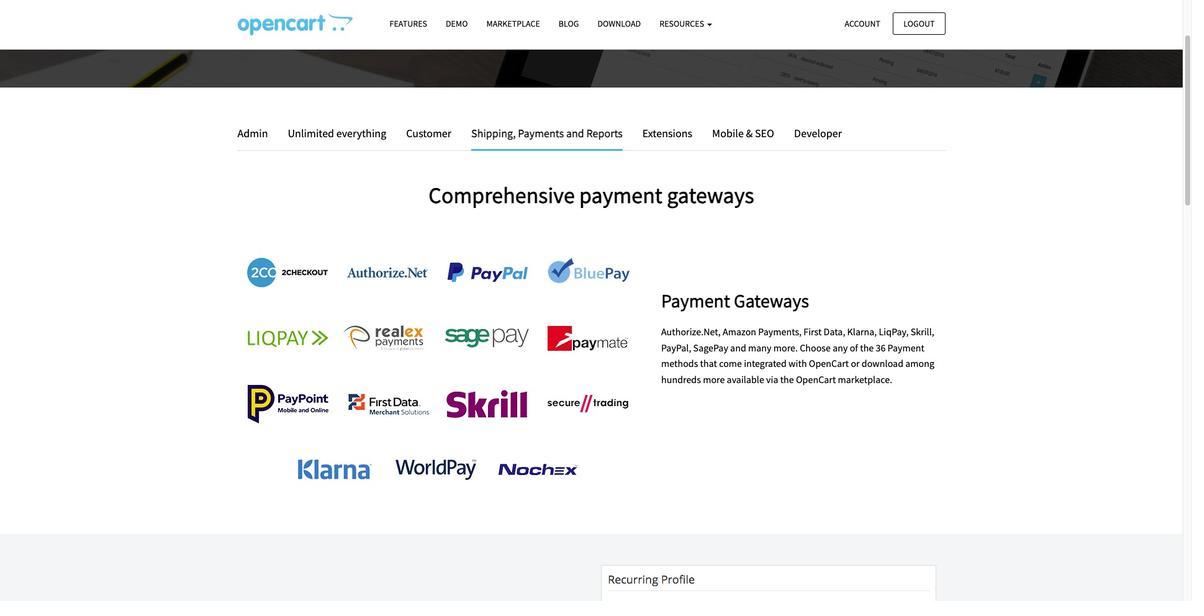Task type: locate. For each thing, give the bounding box(es) containing it.
first
[[804, 325, 822, 338]]

effective
[[495, 16, 548, 35]]

and right effective
[[551, 16, 575, 35]]

logout link
[[893, 12, 945, 35]]

features
[[390, 18, 427, 29]]

customizable
[[578, 16, 661, 35]]

the
[[860, 341, 874, 354], [780, 373, 794, 385]]

opencart down "with"
[[796, 373, 836, 385]]

resources
[[660, 18, 706, 29]]

for
[[721, 16, 739, 35]]

2 vertical spatial and
[[730, 341, 746, 354]]

payments,
[[758, 325, 802, 338]]

more
[[703, 373, 725, 385]]

payment
[[661, 289, 730, 312], [888, 341, 924, 354]]

customer
[[406, 126, 451, 140]]

blog link
[[549, 13, 588, 35]]

and left reports
[[566, 126, 584, 140]]

and down the amazon
[[730, 341, 746, 354]]

0 horizontal spatial payment
[[661, 289, 730, 312]]

0 vertical spatial opencart
[[809, 357, 849, 370]]

opencart
[[809, 357, 849, 370], [796, 373, 836, 385]]

developer
[[794, 126, 842, 140]]

catches;
[[397, 16, 448, 35]]

1 vertical spatial the
[[780, 373, 794, 385]]

store.
[[878, 16, 913, 35]]

customer link
[[397, 125, 461, 143]]

via
[[766, 373, 778, 385]]

0 vertical spatial and
[[551, 16, 575, 35]]

payments
[[518, 126, 564, 140]]

opencart - features image
[[237, 13, 352, 35]]

monthly
[[291, 16, 343, 35]]

1 horizontal spatial the
[[860, 341, 874, 354]]

payment down liqpay, at the right of page
[[888, 341, 924, 354]]

any
[[833, 341, 848, 354]]

account
[[845, 18, 880, 29]]

0 vertical spatial the
[[860, 341, 874, 354]]

blog
[[559, 18, 579, 29]]

1 vertical spatial and
[[566, 126, 584, 140]]

payment up authorize.net, on the bottom of page
[[661, 289, 730, 312]]

methods
[[661, 357, 698, 370]]

choose
[[800, 341, 831, 354]]

among
[[905, 357, 935, 370]]

the right of at the right bottom of the page
[[860, 341, 874, 354]]

mobile
[[712, 126, 744, 140]]

or
[[851, 357, 860, 370]]

more.
[[773, 341, 798, 354]]

features link
[[380, 13, 436, 35]]

new
[[773, 16, 799, 35]]

resources link
[[650, 13, 721, 35]]

opencart down any
[[809, 357, 849, 370]]

and
[[551, 16, 575, 35], [566, 126, 584, 140], [730, 341, 746, 354]]

ecommerce
[[802, 16, 875, 35]]

many
[[748, 341, 772, 354]]

the right via
[[780, 373, 794, 385]]

no monthly fees, no catches; just an effective and customizable platform for your new ecommerce store.
[[270, 16, 913, 35]]

1 vertical spatial payment
[[888, 341, 924, 354]]

1 vertical spatial opencart
[[796, 373, 836, 385]]

and inside authorize.net, amazon payments, first data, klarna, liqpay, skrill, paypal, sagepay and many more. choose any of the 36 payment methods that come integrated with opencart or download among hundreds more available via the opencart marketplace.
[[730, 341, 746, 354]]

payment gateways
[[661, 289, 809, 312]]

marketplace
[[486, 18, 540, 29]]

klarna,
[[847, 325, 877, 338]]

mobile & seo link
[[703, 125, 784, 143]]

demo
[[446, 18, 468, 29]]

1 horizontal spatial payment
[[888, 341, 924, 354]]

0 vertical spatial payment
[[661, 289, 730, 312]]

demo link
[[436, 13, 477, 35]]

unlimited everything
[[288, 126, 386, 140]]

no
[[270, 16, 288, 35]]



Task type: describe. For each thing, give the bounding box(es) containing it.
available
[[727, 373, 764, 385]]

unlimited everything link
[[278, 125, 396, 143]]

liqpay,
[[879, 325, 909, 338]]

download link
[[588, 13, 650, 35]]

36
[[876, 341, 886, 354]]

shipping, payments and reports
[[471, 126, 623, 140]]

no
[[378, 16, 394, 35]]

platform
[[664, 16, 718, 35]]

that
[[700, 357, 717, 370]]

marketplace link
[[477, 13, 549, 35]]

hundreds
[[661, 373, 701, 385]]

mobile & seo
[[712, 126, 774, 140]]

reports
[[586, 126, 623, 140]]

just
[[451, 16, 474, 35]]

gateways
[[667, 181, 754, 209]]

fees,
[[346, 16, 375, 35]]

download
[[598, 18, 641, 29]]

amazon
[[723, 325, 756, 338]]

extensions
[[643, 126, 692, 140]]

data,
[[824, 325, 845, 338]]

download
[[862, 357, 903, 370]]

your
[[742, 16, 770, 35]]

unlimited
[[288, 126, 334, 140]]

account link
[[834, 12, 891, 35]]

with
[[789, 357, 807, 370]]

authorize.net, amazon payments, first data, klarna, liqpay, skrill, paypal, sagepay and many more. choose any of the 36 payment methods that come integrated with opencart or download among hundreds more available via the opencart marketplace.
[[661, 325, 935, 385]]

skrill,
[[911, 325, 934, 338]]

comprehensive payment gateways
[[429, 181, 754, 209]]

paypal,
[[661, 341, 691, 354]]

shipping, payments and reports link
[[462, 125, 632, 151]]

recurring payments image
[[601, 565, 936, 601]]

&
[[746, 126, 753, 140]]

seo
[[755, 126, 774, 140]]

extensions link
[[633, 125, 702, 143]]

sagepay
[[693, 341, 728, 354]]

gateways
[[734, 289, 809, 312]]

come
[[719, 357, 742, 370]]

developer link
[[785, 125, 842, 143]]

admin
[[237, 126, 268, 140]]

of
[[850, 341, 858, 354]]

0 horizontal spatial the
[[780, 373, 794, 385]]

payment gateways image
[[237, 240, 638, 503]]

an
[[477, 16, 493, 35]]

everything
[[336, 126, 386, 140]]

payment
[[579, 181, 663, 209]]

integrated
[[744, 357, 787, 370]]

authorize.net,
[[661, 325, 721, 338]]

logout
[[904, 18, 935, 29]]

shipping,
[[471, 126, 516, 140]]

comprehensive
[[429, 181, 575, 209]]

admin link
[[237, 125, 277, 143]]

marketplace.
[[838, 373, 892, 385]]

payment inside authorize.net, amazon payments, first data, klarna, liqpay, skrill, paypal, sagepay and many more. choose any of the 36 payment methods that come integrated with opencart or download among hundreds more available via the opencart marketplace.
[[888, 341, 924, 354]]



Task type: vqa. For each thing, say whether or not it's contained in the screenshot.
bottom Opencart
yes



